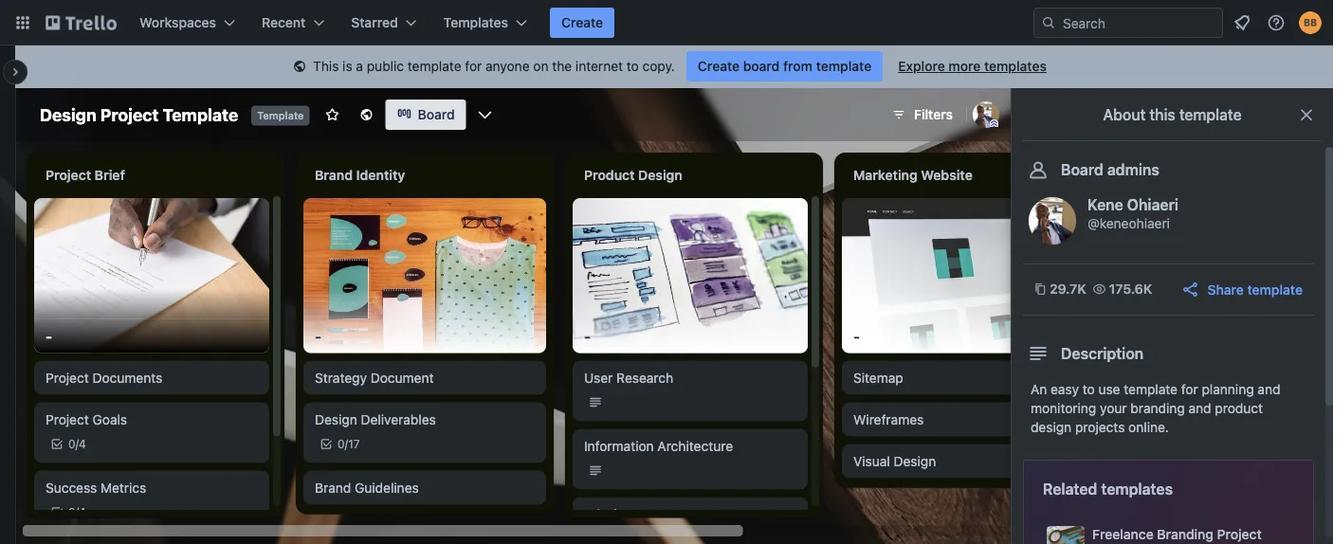 Task type: describe. For each thing, give the bounding box(es) containing it.
0 / 17
[[338, 438, 360, 451]]

explore more templates
[[898, 58, 1047, 74]]

sm image
[[290, 58, 309, 77]]

4 for project
[[79, 438, 86, 451]]

search image
[[1042, 15, 1057, 30]]

strategy
[[315, 370, 367, 385]]

admins
[[1108, 161, 1160, 179]]

project inside board name text box
[[100, 104, 159, 125]]

/ for - strategy document
[[345, 438, 348, 451]]

- for - strategy document
[[315, 327, 322, 345]]

templates
[[444, 15, 508, 30]]

use
[[1099, 382, 1121, 397]]

0 for - strategy document
[[338, 438, 345, 451]]

this
[[313, 58, 339, 74]]

share template
[[1208, 282, 1303, 297]]

template right from on the top of the page
[[816, 58, 872, 74]]

0 horizontal spatial wireframes link
[[584, 505, 797, 524]]

design inside board name text box
[[40, 104, 96, 125]]

filters button
[[886, 100, 959, 130]]

information
[[584, 438, 654, 454]]

explore more templates link
[[887, 51, 1058, 82]]

website
[[921, 167, 973, 183]]

design right visual
[[894, 453, 936, 469]]

the
[[552, 58, 572, 74]]

related
[[1043, 480, 1098, 498]]

branding
[[1131, 401, 1185, 416]]

identity
[[356, 167, 405, 183]]

Marketing Website text field
[[842, 160, 1085, 191]]

create for create
[[562, 15, 603, 30]]

@keneohiaeri
[[1088, 216, 1170, 231]]

architecture
[[658, 438, 733, 454]]

star or unstar board image
[[325, 107, 340, 122]]

this
[[1150, 106, 1176, 124]]

template right this
[[1180, 106, 1242, 124]]

information architecture link
[[584, 437, 797, 456]]

success metrics link
[[46, 478, 258, 497]]

user research
[[584, 370, 674, 385]]

guidelines
[[355, 480, 419, 495]]

for for planning
[[1182, 382, 1199, 397]]

product design
[[584, 167, 683, 183]]

metrics
[[101, 480, 146, 495]]

0 for - project documents
[[68, 438, 75, 451]]

create board from template link
[[687, 51, 883, 82]]

wireframes for left wireframes "link"
[[584, 506, 655, 522]]

your
[[1100, 401, 1127, 416]]

design deliverables
[[315, 412, 436, 427]]

175.6k
[[1109, 281, 1153, 297]]

visual design link
[[854, 452, 1074, 471]]

bob builder (bobbuilder40) image
[[1300, 11, 1322, 34]]

0 / 4 for project
[[68, 438, 86, 451]]

on
[[533, 58, 549, 74]]

a
[[356, 58, 363, 74]]

related templates
[[1043, 480, 1173, 498]]

copy.
[[643, 58, 675, 74]]

freelance branding project
[[1093, 527, 1262, 543]]

- strategy document
[[315, 327, 434, 385]]

starred
[[351, 15, 398, 30]]

create board from template
[[698, 58, 872, 74]]

marketing
[[854, 167, 918, 183]]

project right branding
[[1218, 527, 1262, 543]]

an
[[1031, 382, 1047, 397]]

kene ohiaeri @keneohiaeri
[[1088, 196, 1179, 231]]

create button
[[550, 8, 615, 38]]

more
[[949, 58, 981, 74]]

Search field
[[1057, 9, 1223, 37]]

workspaces
[[139, 15, 216, 30]]

create for create board from template
[[698, 58, 740, 74]]

- link for deliverables
[[304, 319, 546, 353]]

/ down success
[[75, 506, 79, 519]]

- for -
[[584, 327, 591, 345]]

workspaces button
[[128, 8, 247, 38]]

project brief
[[46, 167, 125, 183]]

deliverables
[[361, 412, 436, 427]]

is
[[343, 58, 353, 74]]

design up 0 / 17
[[315, 412, 357, 427]]

visual
[[854, 453, 890, 469]]

kene
[[1088, 196, 1124, 214]]

1 vertical spatial templates
[[1102, 480, 1173, 498]]

product
[[584, 167, 635, 183]]

share template button
[[1181, 280, 1303, 300]]

brief
[[95, 167, 125, 183]]

0 vertical spatial templates
[[985, 58, 1047, 74]]

user research link
[[584, 368, 797, 387]]

template inside an easy to use template for planning and monitoring your branding and product design projects online.
[[1124, 382, 1178, 397]]

4 for success
[[79, 506, 86, 519]]

board admins
[[1061, 161, 1160, 179]]

visual design
[[854, 453, 936, 469]]

online.
[[1129, 420, 1169, 435]]

Board name text field
[[30, 100, 248, 130]]

17
[[348, 438, 360, 451]]

brand identity
[[315, 167, 405, 183]]

success
[[46, 480, 97, 495]]

about
[[1104, 106, 1146, 124]]

freelance branding project link
[[1043, 523, 1295, 544]]

1 horizontal spatial and
[[1258, 382, 1281, 397]]

Project Brief text field
[[34, 160, 277, 191]]

design
[[1031, 420, 1072, 435]]

sitemap
[[854, 370, 904, 385]]

monitoring
[[1031, 401, 1097, 416]]

board for board admins
[[1061, 161, 1104, 179]]

board link
[[386, 100, 466, 130]]

information architecture
[[584, 438, 733, 454]]

this member is an admin of this board. image
[[990, 120, 999, 128]]

internet
[[576, 58, 623, 74]]

- for - project documents
[[46, 327, 52, 345]]



Task type: locate. For each thing, give the bounding box(es) containing it.
templates button
[[432, 8, 539, 38]]

2 brand from the top
[[315, 480, 351, 495]]

1 vertical spatial wireframes
[[584, 506, 655, 522]]

board
[[418, 107, 455, 122], [1061, 161, 1104, 179]]

design up project brief
[[40, 104, 96, 125]]

wireframes link up visual design link
[[854, 410, 1074, 429]]

0 notifications image
[[1231, 11, 1254, 34]]

an easy to use template for planning and monitoring your branding and product design projects online.
[[1031, 382, 1281, 435]]

0 / 4
[[68, 438, 86, 451], [68, 506, 86, 519]]

1 vertical spatial 4
[[79, 506, 86, 519]]

1 0 / 4 from the top
[[68, 438, 86, 451]]

1 vertical spatial create
[[698, 58, 740, 74]]

brand left identity
[[315, 167, 353, 183]]

design inside text box
[[638, 167, 683, 183]]

success metrics
[[46, 480, 146, 495]]

1 vertical spatial to
[[1083, 382, 1095, 397]]

sitemap link
[[854, 368, 1074, 387]]

starred button
[[340, 8, 428, 38]]

to inside an easy to use template for planning and monitoring your branding and product design projects online.
[[1083, 382, 1095, 397]]

0 vertical spatial for
[[465, 58, 482, 74]]

template up project brief text box
[[163, 104, 238, 125]]

projects
[[1076, 420, 1125, 435]]

template up branding
[[1124, 382, 1178, 397]]

Product Design text field
[[573, 160, 816, 191]]

1 - link from the left
[[34, 319, 269, 353]]

for up branding
[[1182, 382, 1199, 397]]

/ down project goals
[[75, 438, 79, 451]]

template right share
[[1248, 282, 1303, 297]]

0 vertical spatial to
[[627, 58, 639, 74]]

user
[[584, 370, 613, 385]]

from
[[783, 58, 813, 74]]

0 vertical spatial wireframes link
[[854, 410, 1074, 429]]

1 horizontal spatial template
[[257, 110, 304, 122]]

project documents link
[[46, 368, 258, 387]]

0 horizontal spatial to
[[627, 58, 639, 74]]

1 horizontal spatial create
[[698, 58, 740, 74]]

project
[[100, 104, 159, 125], [46, 167, 91, 183], [46, 370, 89, 385], [46, 412, 89, 427], [1218, 527, 1262, 543]]

0 vertical spatial wireframes
[[854, 412, 924, 427]]

this is a public template for anyone on the internet to copy.
[[313, 58, 675, 74]]

wireframes link
[[854, 410, 1074, 429], [584, 505, 797, 524]]

board up kene at top right
[[1061, 161, 1104, 179]]

brand guidelines
[[315, 480, 419, 495]]

document
[[371, 370, 434, 385]]

create up internet
[[562, 15, 603, 30]]

recent button
[[250, 8, 336, 38]]

0 horizontal spatial wireframes
[[584, 506, 655, 522]]

back to home image
[[46, 8, 117, 38]]

for left anyone
[[465, 58, 482, 74]]

0 horizontal spatial and
[[1189, 401, 1212, 416]]

research
[[617, 370, 674, 385]]

0 vertical spatial board
[[418, 107, 455, 122]]

0 vertical spatial 4
[[79, 438, 86, 451]]

for for anyone
[[465, 58, 482, 74]]

wireframes for wireframes "link" to the top
[[854, 412, 924, 427]]

4
[[79, 438, 86, 451], [79, 506, 86, 519]]

1 vertical spatial 0 / 4
[[68, 506, 86, 519]]

/
[[75, 438, 79, 451], [345, 438, 348, 451], [75, 506, 79, 519]]

project inside the - project documents
[[46, 370, 89, 385]]

- link up the user research "link"
[[573, 319, 808, 353]]

- inside the - strategy document
[[315, 327, 322, 345]]

project up project goals
[[46, 370, 89, 385]]

kene ohiaeri (keneohiaeri) image
[[973, 101, 1000, 128]]

template
[[163, 104, 238, 125], [257, 110, 304, 122]]

for inside an easy to use template for planning and monitoring your branding and product design projects online.
[[1182, 382, 1199, 397]]

brand inside text field
[[315, 167, 353, 183]]

share
[[1208, 282, 1244, 297]]

board for board
[[418, 107, 455, 122]]

0 / 4 down success
[[68, 506, 86, 519]]

- up user
[[584, 327, 591, 345]]

- link up sitemap link
[[842, 319, 1085, 353]]

brand for brand identity
[[315, 167, 353, 183]]

1 brand from the top
[[315, 167, 353, 183]]

0 down success
[[68, 506, 75, 519]]

template
[[408, 58, 462, 74], [816, 58, 872, 74], [1180, 106, 1242, 124], [1248, 282, 1303, 297], [1124, 382, 1178, 397]]

template left star or unstar board icon
[[257, 110, 304, 122]]

goals
[[93, 412, 127, 427]]

anyone
[[486, 58, 530, 74]]

1 horizontal spatial for
[[1182, 382, 1199, 397]]

project left the goals
[[46, 412, 89, 427]]

0
[[68, 438, 75, 451], [338, 438, 345, 451], [68, 506, 75, 519]]

to left use
[[1083, 382, 1095, 397]]

project goals
[[46, 412, 127, 427]]

and up product
[[1258, 382, 1281, 397]]

templates right more on the top of the page
[[985, 58, 1047, 74]]

-
[[46, 327, 52, 345], [315, 327, 322, 345], [584, 327, 591, 345], [854, 327, 861, 345]]

branding
[[1158, 527, 1214, 543]]

project goals link
[[46, 410, 258, 429]]

3 - link from the left
[[573, 319, 808, 353]]

documents
[[93, 370, 162, 385]]

- inside the - project documents
[[46, 327, 52, 345]]

templates up freelance
[[1102, 480, 1173, 498]]

1 - from the left
[[46, 327, 52, 345]]

0 vertical spatial create
[[562, 15, 603, 30]]

1 vertical spatial wireframes link
[[584, 505, 797, 524]]

0 down project goals
[[68, 438, 75, 451]]

wireframes link down information architecture link
[[584, 505, 797, 524]]

easy
[[1051, 382, 1079, 397]]

template inside board name text box
[[163, 104, 238, 125]]

- up project goals
[[46, 327, 52, 345]]

2 4 from the top
[[79, 506, 86, 519]]

filters
[[914, 107, 953, 122]]

0 horizontal spatial templates
[[985, 58, 1047, 74]]

board left customize views icon
[[418, 107, 455, 122]]

and
[[1258, 382, 1281, 397], [1189, 401, 1212, 416]]

wireframes down information
[[584, 506, 655, 522]]

- up strategy at the left bottom
[[315, 327, 322, 345]]

customize views image
[[476, 105, 495, 124]]

29.7k
[[1050, 281, 1087, 297]]

1 vertical spatial and
[[1189, 401, 1212, 416]]

design deliverables link
[[315, 410, 535, 429]]

0 left 17
[[338, 438, 345, 451]]

project inside text box
[[46, 167, 91, 183]]

Brand Identity text field
[[304, 160, 546, 191]]

brand down 0 / 17
[[315, 480, 351, 495]]

ohiaeri
[[1128, 196, 1179, 214]]

2 - from the left
[[315, 327, 322, 345]]

design project template
[[40, 104, 238, 125]]

brand for brand guidelines
[[315, 480, 351, 495]]

0 vertical spatial and
[[1258, 382, 1281, 397]]

wireframes up visual design
[[854, 412, 924, 427]]

strategy document link
[[315, 368, 535, 387]]

1 vertical spatial for
[[1182, 382, 1199, 397]]

1 horizontal spatial wireframes link
[[854, 410, 1074, 429]]

recent
[[262, 15, 306, 30]]

2 0 / 4 from the top
[[68, 506, 86, 519]]

1 vertical spatial brand
[[315, 480, 351, 495]]

template right public
[[408, 58, 462, 74]]

3 - from the left
[[584, 327, 591, 345]]

1 vertical spatial board
[[1061, 161, 1104, 179]]

kene ohiaeri link
[[1088, 196, 1179, 214]]

open information menu image
[[1267, 13, 1286, 32]]

0 / 4 down project goals
[[68, 438, 86, 451]]

- sitemap
[[854, 327, 904, 385]]

0 horizontal spatial create
[[562, 15, 603, 30]]

2 - link from the left
[[304, 319, 546, 353]]

1 4 from the top
[[79, 438, 86, 451]]

for
[[465, 58, 482, 74], [1182, 382, 1199, 397]]

and down planning
[[1189, 401, 1212, 416]]

kene ohiaeri (keneohiaeri) image
[[1029, 197, 1077, 245]]

planning
[[1202, 382, 1255, 397]]

0 horizontal spatial template
[[163, 104, 238, 125]]

0 horizontal spatial for
[[465, 58, 482, 74]]

0 horizontal spatial board
[[418, 107, 455, 122]]

to left copy.
[[627, 58, 639, 74]]

freelance
[[1093, 527, 1154, 543]]

brand
[[315, 167, 353, 183], [315, 480, 351, 495]]

product
[[1215, 401, 1264, 416]]

- inside - sitemap
[[854, 327, 861, 345]]

- link up project documents link
[[34, 319, 269, 353]]

4 - from the left
[[854, 327, 861, 345]]

0 / 4 for success
[[68, 506, 86, 519]]

/ down design deliverables
[[345, 438, 348, 451]]

- link up strategy document link
[[304, 319, 546, 353]]

primary element
[[0, 0, 1334, 46]]

create left board
[[698, 58, 740, 74]]

explore
[[898, 58, 945, 74]]

template inside button
[[1248, 282, 1303, 297]]

design right product
[[638, 167, 683, 183]]

public image
[[359, 107, 374, 122]]

1 horizontal spatial to
[[1083, 382, 1095, 397]]

- project documents
[[46, 327, 162, 385]]

1 horizontal spatial wireframes
[[854, 412, 924, 427]]

1 horizontal spatial templates
[[1102, 480, 1173, 498]]

- for - sitemap
[[854, 327, 861, 345]]

4 down success
[[79, 506, 86, 519]]

- link for architecture
[[573, 319, 808, 353]]

4 - link from the left
[[842, 319, 1085, 353]]

marketing website
[[854, 167, 973, 183]]

4 down project goals
[[79, 438, 86, 451]]

description
[[1061, 345, 1144, 363]]

about this template
[[1104, 106, 1242, 124]]

- link for goals
[[34, 319, 269, 353]]

0 vertical spatial 0 / 4
[[68, 438, 86, 451]]

project left brief
[[46, 167, 91, 183]]

board
[[743, 58, 780, 74]]

public
[[367, 58, 404, 74]]

brand guidelines link
[[315, 478, 535, 497]]

to
[[627, 58, 639, 74], [1083, 382, 1095, 397]]

1 horizontal spatial board
[[1061, 161, 1104, 179]]

project up brief
[[100, 104, 159, 125]]

/ for - project documents
[[75, 438, 79, 451]]

0 vertical spatial brand
[[315, 167, 353, 183]]

create inside button
[[562, 15, 603, 30]]

- up sitemap
[[854, 327, 861, 345]]



Task type: vqa. For each thing, say whether or not it's contained in the screenshot.
bottom Create from template… image
no



